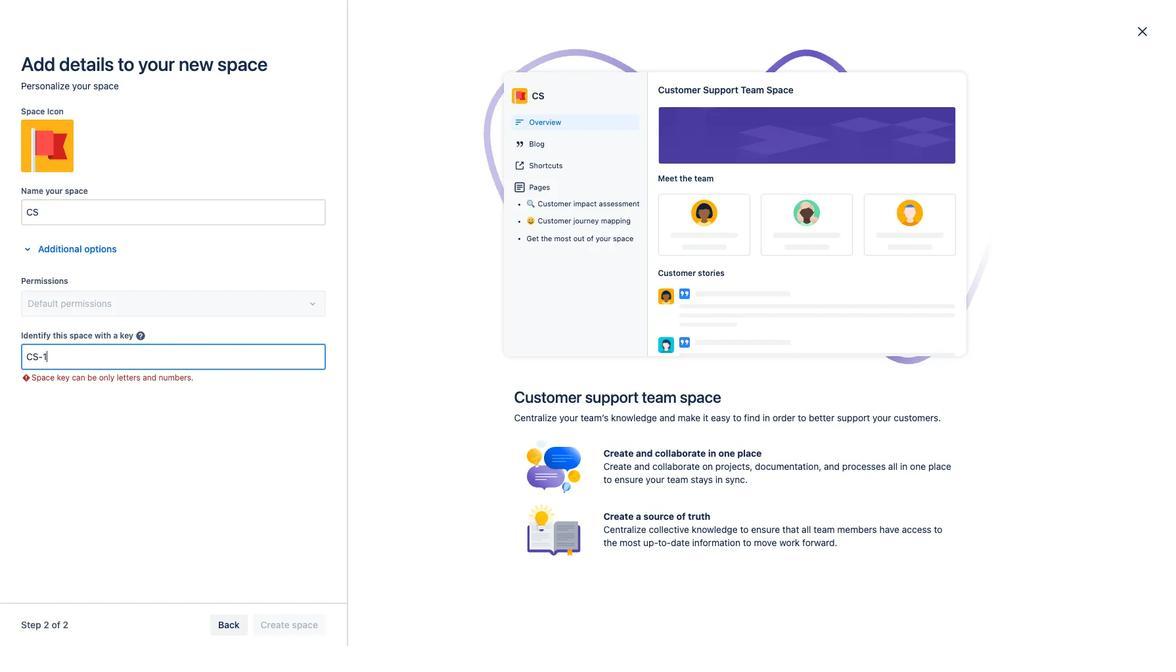 Task type: vqa. For each thing, say whether or not it's contained in the screenshot.
Invite people
no



Task type: describe. For each thing, give the bounding box(es) containing it.
0 horizontal spatial of
[[52, 619, 60, 630]]

overview link
[[114, 58, 272, 82]]

be
[[87, 373, 97, 382]]

the inside create a source of truth centralize collective knowledge to ensure that all team members have access to the most up-to-date information to move work forward.
[[604, 537, 617, 548]]

than
[[933, 218, 951, 229]]

add inside add details to your new space personalize your space
[[21, 53, 55, 75]]

in down teams
[[975, 244, 982, 255]]

empower
[[924, 231, 963, 242]]

customers.
[[894, 412, 941, 423]]

1 vertical spatial you
[[379, 225, 396, 237]]

2 create from the top
[[604, 461, 632, 472]]

:grinning: image
[[527, 217, 535, 225]]

1 horizontal spatial support
[[837, 412, 870, 423]]

the right meet on the right of the page
[[680, 174, 692, 183]]

forward.
[[803, 537, 838, 548]]

customer stories
[[658, 268, 725, 278]]

additional options button
[[12, 241, 125, 257]]

keeping
[[339, 225, 376, 237]]

Search field
[[925, 8, 1056, 29]]

knowledge base
[[143, 224, 213, 235]]

journey
[[574, 216, 599, 225]]

tara for second the 'tara schultz' link from right
[[328, 102, 342, 110]]

it.
[[554, 258, 562, 269]]

help image
[[136, 331, 146, 341]]

will
[[580, 245, 594, 256]]

edit for edit feed button to the middle
[[543, 480, 560, 491]]

feed inside stay in-the-know by following people and spaces. their activity will show up in your feed, but you won't receive email notifications about it. add to, or edit, your feed anytime.
[[309, 271, 328, 282]]

started
[[363, 91, 395, 102]]

to right access
[[934, 524, 943, 535]]

customer for support
[[514, 388, 582, 406]]

to inside whiteboards are available in beta more freeform than pages or blogs, whiteboards empower teams to organize and brainstorm in new ways.
[[994, 231, 1003, 242]]

edit,
[[609, 258, 628, 269]]

in-
[[330, 245, 342, 256]]

processes
[[843, 461, 886, 472]]

getting
[[328, 91, 361, 102]]

about
[[527, 258, 552, 269]]

error image
[[21, 373, 32, 383]]

2 vertical spatial or
[[522, 447, 531, 458]]

the-
[[342, 245, 360, 256]]

projects,
[[716, 461, 753, 472]]

in inside stay in-the-know by following people and spaces. their activity will show up in your feed, but you won't receive email notifications about it. add to, or edit, your feed anytime.
[[635, 245, 642, 256]]

personalize
[[21, 80, 70, 91]]

0 vertical spatial edit feed
[[794, 157, 832, 168]]

0 horizontal spatial more
[[535, 420, 565, 435]]

customer support team space centralize your team's knowledge and make it easy to find in order to better support your customers.
[[514, 388, 941, 423]]

create a source of truth centralize collective knowledge to ensure that all team members have access to the most up-to-date information to move work forward.
[[604, 511, 943, 548]]

2 vertical spatial edit feed
[[543, 480, 582, 491]]

all inside create a source of truth centralize collective knowledge to ensure that all team members have access to the most up-to-date information to move work forward.
[[802, 524, 811, 535]]

space down details
[[93, 80, 119, 91]]

work
[[780, 537, 800, 548]]

documentation,
[[755, 461, 822, 472]]

1 2023 from the left
[[382, 120, 400, 129]]

letters
[[117, 373, 141, 382]]

knowledge
[[143, 224, 190, 235]]

but
[[354, 258, 369, 269]]

add inside stay in-the-know by following people and spaces. their activity will show up in your feed, but you won't receive email notifications about it. add to, or edit, your feed anytime.
[[565, 258, 582, 269]]

in right stays
[[716, 474, 723, 485]]

get the most out of your space
[[527, 234, 634, 243]]

1 horizontal spatial one
[[910, 461, 926, 472]]

create and collaborate in one place create and collaborate on projects, documentation, and processes all in one place to ensure your team stays in sync.
[[604, 448, 952, 485]]

members
[[838, 524, 877, 535]]

details
[[59, 53, 114, 75]]

in up blogs,
[[999, 202, 1007, 214]]

new inside add details to your new space personalize your space
[[179, 53, 214, 75]]

this
[[53, 331, 67, 340]]

pick up where you left off
[[293, 58, 414, 68]]

team right meet on the right of the page
[[695, 174, 714, 183]]

team inside customer support team space centralize your team's knowledge and make it easy to find in order to better support your customers.
[[642, 388, 677, 406]]

date
[[671, 537, 690, 548]]

meet
[[658, 174, 678, 183]]

unstar this space image
[[253, 225, 264, 235]]

access
[[902, 524, 932, 535]]

of inside create a source of truth centralize collective knowledge to ensure that all team members have access to the most up-to-date information to move work forward.
[[677, 511, 686, 522]]

0 vertical spatial support
[[585, 388, 639, 406]]

space right this
[[69, 331, 93, 340]]

for
[[603, 447, 615, 458]]

up inside stay in-the-know by following people and spaces. their activity will show up in your feed, but you won't receive email notifications about it. add to, or edit, your feed anytime.
[[621, 245, 632, 256]]

space down mapping
[[613, 234, 634, 243]]

0 horizontal spatial edit feed button
[[309, 299, 364, 320]]

0 vertical spatial one
[[719, 448, 735, 459]]

getting started in confluence
[[328, 91, 458, 102]]

0 vertical spatial collaborate
[[655, 448, 706, 459]]

receive
[[415, 258, 445, 269]]

to left find
[[733, 412, 742, 423]]

options
[[84, 243, 117, 254]]

Name your space field
[[22, 200, 325, 224]]

move
[[754, 537, 777, 548]]

team's
[[581, 412, 609, 423]]

1 horizontal spatial edit feed button
[[535, 475, 590, 496]]

customer for impact
[[538, 199, 571, 208]]

later
[[501, 447, 520, 458]]

2 horizontal spatial edit feed button
[[794, 156, 832, 170]]

following
[[398, 245, 435, 256]]

2 september from the left
[[604, 120, 642, 129]]

or inside whiteboards are available in beta more freeform than pages or blogs, whiteboards empower teams to organize and brainstorm in new ways.
[[982, 218, 991, 229]]

to,
[[584, 258, 595, 269]]

by
[[385, 245, 395, 256]]

and right letters
[[143, 373, 157, 382]]

and inside whiteboards are available in beta more freeform than pages or blogs, whiteboards empower teams to organize and brainstorm in new ways.
[[908, 244, 924, 255]]

activity inside stay in-the-know by following people and spaces. their activity will show up in your feed, but you won't receive email notifications about it. add to, or edit, your feed anytime.
[[547, 245, 578, 256]]

centralize inside customer support team space centralize your team's knowledge and make it easy to find in order to better support your customers.
[[514, 412, 557, 423]]

create for create a source of truth centralize collective knowledge to ensure that all team members have access to the most up-to-date information to move work forward.
[[604, 511, 634, 522]]

1 vertical spatial key
[[57, 373, 70, 382]]

feed for the right edit feed button
[[813, 157, 832, 168]]

that
[[783, 524, 800, 535]]

0 vertical spatial space
[[767, 84, 794, 95]]

more
[[869, 218, 891, 229]]

0 vertical spatial a
[[113, 331, 118, 340]]

identify this space with a key
[[21, 331, 133, 340]]

meet the team
[[658, 174, 714, 183]]

0 vertical spatial up
[[314, 58, 325, 68]]

close message box image
[[800, 223, 815, 239]]

september 27, 2023
[[330, 120, 400, 129]]

customer for journey
[[538, 216, 571, 225]]

2 schultz from the left
[[619, 102, 645, 110]]

customer for stories
[[658, 268, 696, 278]]

visited
[[579, 120, 602, 129]]

0 horizontal spatial edit feed
[[317, 304, 356, 315]]

following
[[315, 179, 355, 191]]

to inside add details to your new space personalize your space
[[118, 53, 134, 75]]

email
[[448, 258, 470, 269]]

spaces
[[122, 200, 151, 209]]

mapping
[[601, 216, 631, 225]]

team inside create a source of truth centralize collective knowledge to ensure that all team members have access to the most up-to-date information to move work forward.
[[814, 524, 835, 535]]

shortcuts
[[529, 161, 563, 170]]

knowledge for team
[[611, 412, 657, 423]]

space left the pick on the top
[[217, 53, 268, 75]]

0 vertical spatial you
[[358, 58, 375, 68]]

most inside create a source of truth centralize collective knowledge to ensure that all team members have access to the most up-to-date information to move work forward.
[[620, 537, 641, 548]]

a inside create a source of truth centralize collective knowledge to ensure that all team members have access to the most up-to-date information to move work forward.
[[636, 511, 641, 522]]

are
[[935, 202, 950, 214]]

ensure inside create a source of truth centralize collective knowledge to ensure that all team members have access to the most up-to-date information to move work forward.
[[751, 524, 780, 535]]

name your space
[[21, 186, 88, 196]]

what's
[[336, 158, 368, 168]]

discover
[[293, 158, 334, 168]]

whiteboards are available in beta more freeform than pages or blogs, whiteboards empower teams to organize and brainstorm in new ways.
[[869, 202, 1032, 255]]

loop
[[428, 225, 448, 237]]

check back later or refine your feed for more updates
[[449, 447, 676, 458]]

0 vertical spatial of
[[587, 234, 594, 243]]

pick
[[293, 58, 312, 68]]

following button
[[293, 175, 361, 196]]

and right for
[[636, 448, 653, 459]]

with
[[95, 331, 111, 340]]



Task type: locate. For each thing, give the bounding box(es) containing it.
add up personalize at the top left of the page
[[21, 53, 55, 75]]

all
[[889, 461, 898, 472], [802, 524, 811, 535]]

updates
[[642, 447, 676, 458]]

add details to your new space personalize your space
[[21, 53, 268, 91]]

have
[[880, 524, 900, 535]]

we're keeping you in the loop
[[309, 225, 448, 237]]

1 vertical spatial or
[[598, 258, 607, 269]]

2 2023 from the left
[[656, 120, 674, 129]]

you
[[358, 58, 375, 68], [379, 225, 396, 237], [371, 258, 386, 269]]

0 vertical spatial ensure
[[615, 474, 644, 485]]

1 horizontal spatial september
[[604, 120, 642, 129]]

1 horizontal spatial of
[[587, 234, 594, 243]]

ways.
[[1005, 244, 1029, 255]]

0 vertical spatial edit feed button
[[794, 156, 832, 170]]

0 vertical spatial knowledge
[[611, 412, 657, 423]]

make
[[678, 412, 701, 423]]

one up projects,
[[719, 448, 735, 459]]

in inside customer support team space centralize your team's knowledge and make it easy to find in order to better support your customers.
[[763, 412, 770, 423]]

0 vertical spatial overview
[[143, 64, 183, 75]]

1 vertical spatial a
[[636, 511, 641, 522]]

1 vertical spatial add
[[565, 258, 582, 269]]

2 tara schultz from the left
[[602, 102, 645, 110]]

1 horizontal spatial centralize
[[604, 524, 647, 535]]

to
[[118, 53, 134, 75], [994, 231, 1003, 242], [733, 412, 742, 423], [798, 412, 807, 423], [604, 474, 612, 485], [740, 524, 749, 535], [934, 524, 943, 535], [743, 537, 752, 548]]

0 vertical spatial activity
[[547, 245, 578, 256]]

0 vertical spatial place
[[738, 448, 762, 459]]

0 horizontal spatial up
[[314, 58, 325, 68]]

1 create from the top
[[604, 448, 634, 459]]

icon
[[47, 106, 64, 116]]

most left the up-
[[620, 537, 641, 548]]

september down getting
[[330, 120, 368, 129]]

1 tara from the left
[[328, 102, 342, 110]]

tara schultz for first the 'tara schultz' link from the right
[[602, 102, 645, 110]]

permissions
[[21, 276, 68, 286]]

name
[[21, 186, 43, 196]]

1 vertical spatial one
[[910, 461, 926, 472]]

ensure inside the create and collaborate in one place create and collaborate on projects, documentation, and processes all in one place to ensure your team stays in sync.
[[615, 474, 644, 485]]

space inside customer support team space centralize your team's knowledge and make it easy to find in order to better support your customers.
[[680, 388, 721, 406]]

team left stays
[[667, 474, 688, 485]]

0 horizontal spatial 2
[[44, 619, 49, 630]]

1 horizontal spatial more
[[617, 447, 639, 458]]

check
[[449, 447, 476, 458]]

your inside the create and collaborate in one place create and collaborate on projects, documentation, and processes all in one place to ensure your team stays in sync.
[[646, 474, 665, 485]]

most left out
[[554, 234, 571, 243]]

off
[[399, 58, 414, 68]]

edit feed button
[[794, 156, 832, 170], [309, 299, 364, 320], [535, 475, 590, 496]]

edit
[[794, 157, 810, 168], [317, 304, 334, 315], [543, 480, 560, 491]]

team up the updates
[[642, 388, 677, 406]]

27, right visited
[[644, 120, 654, 129]]

one
[[719, 448, 735, 459], [910, 461, 926, 472]]

find
[[744, 412, 761, 423]]

3 create from the top
[[604, 511, 634, 522]]

1 horizontal spatial knowledge
[[692, 524, 738, 535]]

in right show
[[635, 245, 642, 256]]

tara
[[328, 102, 342, 110], [602, 102, 617, 110]]

overview group
[[114, 58, 272, 176]]

1 horizontal spatial up
[[621, 245, 632, 256]]

overview inside the overview link
[[143, 64, 183, 75]]

space left icon
[[21, 106, 45, 116]]

or right later
[[522, 447, 531, 458]]

freeform
[[893, 218, 930, 229]]

1 horizontal spatial tara schultz
[[602, 102, 645, 110]]

show
[[597, 245, 619, 256]]

tara schultz link up september 27, 2023
[[328, 102, 370, 111]]

base
[[192, 224, 213, 235]]

back
[[218, 619, 240, 630]]

all right the that
[[802, 524, 811, 535]]

tara schultz
[[328, 102, 370, 110], [602, 102, 645, 110]]

0 vertical spatial add
[[21, 53, 55, 75]]

or inside stay in-the-know by following people and spaces. their activity will show up in your feed, but you won't receive email notifications about it. add to, or edit, your feed anytime.
[[598, 258, 607, 269]]

and inside customer support team space centralize your team's knowledge and make it easy to find in order to better support your customers.
[[660, 412, 676, 423]]

all right processes
[[889, 461, 898, 472]]

in up 'following'
[[399, 225, 407, 237]]

0 vertical spatial key
[[120, 331, 133, 340]]

up right the pick on the top
[[314, 58, 325, 68]]

to down for
[[604, 474, 612, 485]]

1 horizontal spatial edit feed
[[543, 480, 582, 491]]

team inside the create and collaborate in one place create and collaborate on projects, documentation, and processes all in one place to ensure your team stays in sync.
[[667, 474, 688, 485]]

a right with
[[113, 331, 118, 340]]

1 horizontal spatial place
[[929, 461, 952, 472]]

2 horizontal spatial of
[[677, 511, 686, 522]]

won't
[[389, 258, 412, 269]]

product management, starred image
[[122, 247, 135, 260]]

customer right :grinning: image
[[538, 216, 571, 225]]

close image
[[1135, 24, 1151, 39]]

a
[[113, 331, 118, 340], [636, 511, 641, 522]]

overview
[[143, 64, 183, 75], [529, 118, 561, 126]]

easy
[[711, 412, 731, 423]]

space for space key can be only letters and numbers.
[[32, 373, 55, 382]]

and up email
[[469, 245, 485, 256]]

tara schultz up visited september 27, 2023
[[602, 102, 645, 110]]

create left source on the bottom of page
[[604, 511, 634, 522]]

customer down pages
[[538, 199, 571, 208]]

1 vertical spatial knowledge
[[692, 524, 738, 535]]

knowledge up information
[[692, 524, 738, 535]]

brainstorm
[[926, 244, 972, 255]]

spaces.
[[488, 245, 520, 256]]

blogs,
[[993, 218, 1019, 229]]

0 vertical spatial centralize
[[514, 412, 557, 423]]

tara schultz for second the 'tara schultz' link from right
[[328, 102, 370, 110]]

1 vertical spatial ensure
[[751, 524, 780, 535]]

key left can
[[57, 373, 70, 382]]

1 vertical spatial all
[[802, 524, 811, 535]]

to right order
[[798, 412, 807, 423]]

create a space image
[[251, 197, 267, 213]]

feed,
[[330, 258, 352, 269]]

space key can be only letters and numbers.
[[32, 373, 194, 382]]

customer
[[658, 84, 701, 95], [538, 199, 571, 208], [538, 216, 571, 225], [658, 268, 696, 278], [514, 388, 582, 406]]

27, down the started at the left top of page
[[370, 120, 380, 129]]

space left can
[[32, 373, 55, 382]]

knowledge inside create a source of truth centralize collective knowledge to ensure that all team members have access to the most up-to-date information to move work forward.
[[692, 524, 738, 535]]

0 horizontal spatial knowledge
[[611, 412, 657, 423]]

tara up visited september 27, 2023
[[602, 102, 617, 110]]

people
[[438, 245, 467, 256]]

0 horizontal spatial key
[[57, 373, 70, 382]]

teams
[[966, 231, 992, 242]]

of right the step
[[52, 619, 60, 630]]

0 vertical spatial create
[[604, 448, 634, 459]]

1 vertical spatial up
[[621, 245, 632, 256]]

customer impact assessment
[[538, 199, 640, 208]]

1 27, from the left
[[370, 120, 380, 129]]

team
[[695, 174, 714, 183], [642, 388, 677, 406], [667, 474, 688, 485], [814, 524, 835, 535]]

of up collective on the bottom right of page
[[677, 511, 686, 522]]

activity up for
[[568, 420, 610, 435]]

create down for
[[604, 461, 632, 472]]

2 vertical spatial you
[[371, 258, 386, 269]]

feed for edit feed button to the left
[[336, 304, 356, 315]]

2 2 from the left
[[63, 619, 68, 630]]

in right the started at the left top of page
[[397, 91, 405, 102]]

2 tara schultz link from the left
[[602, 102, 645, 111]]

0 horizontal spatial place
[[738, 448, 762, 459]]

support right the better
[[837, 412, 870, 423]]

collective
[[649, 524, 689, 535]]

2 vertical spatial edit feed button
[[535, 475, 590, 496]]

0 horizontal spatial 2023
[[382, 120, 400, 129]]

edit for edit feed button to the left
[[317, 304, 334, 315]]

space right name
[[65, 186, 88, 196]]

customer support team space
[[658, 84, 794, 95]]

ensure down for
[[615, 474, 644, 485]]

or right to,
[[598, 258, 607, 269]]

0 horizontal spatial schultz
[[344, 102, 370, 110]]

2 tara from the left
[[602, 102, 617, 110]]

step 2 of 2
[[21, 619, 68, 630]]

happening
[[370, 158, 417, 168]]

and left make
[[660, 412, 676, 423]]

0 horizontal spatial one
[[719, 448, 735, 459]]

0 horizontal spatial september
[[330, 120, 368, 129]]

1 horizontal spatial schultz
[[619, 102, 645, 110]]

1 horizontal spatial tara schultz link
[[602, 102, 645, 111]]

additional
[[38, 243, 82, 254]]

1 horizontal spatial all
[[889, 461, 898, 472]]

create for create and collaborate in one place create and collaborate on projects, documentation, and processes all in one place to ensure your team stays in sync.
[[604, 448, 634, 459]]

1 horizontal spatial 27,
[[644, 120, 654, 129]]

the up 'following'
[[410, 225, 425, 237]]

add right it.
[[565, 258, 582, 269]]

order
[[773, 412, 796, 423]]

0 horizontal spatial tara
[[328, 102, 342, 110]]

tara up september 27, 2023
[[328, 102, 342, 110]]

knowledge
[[611, 412, 657, 423], [692, 524, 738, 535]]

:mag: image
[[527, 200, 535, 208], [527, 200, 535, 208]]

1 horizontal spatial or
[[598, 258, 607, 269]]

knowledge right team's
[[611, 412, 657, 423]]

team up 'forward.'
[[814, 524, 835, 535]]

to inside the create and collaborate in one place create and collaborate on projects, documentation, and processes all in one place to ensure your team stays in sync.
[[604, 474, 612, 485]]

0 horizontal spatial 27,
[[370, 120, 380, 129]]

and inside stay in-the-know by following people and spaces. their activity will show up in your feed, but you won't receive email notifications about it. add to, or edit, your feed anytime.
[[469, 245, 485, 256]]

0 horizontal spatial tara schultz
[[328, 102, 370, 110]]

overview inside add details to your new space dialog
[[529, 118, 561, 126]]

a left source on the bottom of page
[[636, 511, 641, 522]]

activity up it.
[[547, 245, 578, 256]]

collaborate
[[655, 448, 706, 459], [653, 461, 700, 472]]

stays
[[691, 474, 713, 485]]

1 2 from the left
[[44, 619, 49, 630]]

0 horizontal spatial all
[[802, 524, 811, 535]]

1 vertical spatial create
[[604, 461, 632, 472]]

customer up no more activity
[[514, 388, 582, 406]]

september right visited
[[604, 120, 642, 129]]

information
[[693, 537, 741, 548]]

1 vertical spatial place
[[929, 461, 952, 472]]

source
[[644, 511, 674, 522]]

1 vertical spatial activity
[[568, 420, 610, 435]]

1 tara schultz from the left
[[328, 102, 370, 110]]

blog
[[529, 139, 545, 148]]

support
[[585, 388, 639, 406], [837, 412, 870, 423]]

1 vertical spatial overview
[[529, 118, 561, 126]]

banner
[[0, 0, 1175, 37]]

all inside the create and collaborate in one place create and collaborate on projects, documentation, and processes all in one place to ensure your team stays in sync.
[[889, 461, 898, 472]]

the right "get"
[[541, 234, 552, 243]]

one down customers.
[[910, 461, 926, 472]]

confluence
[[408, 91, 458, 102]]

to left move
[[743, 537, 752, 548]]

1 horizontal spatial edit
[[543, 480, 560, 491]]

centralize up refine
[[514, 412, 557, 423]]

1 horizontal spatial a
[[636, 511, 641, 522]]

of right out
[[587, 234, 594, 243]]

1 horizontal spatial add
[[565, 258, 582, 269]]

schultz up september 27, 2023
[[344, 102, 370, 110]]

in right processes
[[900, 461, 908, 472]]

anytime.
[[331, 271, 367, 282]]

2 27, from the left
[[644, 120, 654, 129]]

add details to your new space dialog
[[0, 0, 1175, 646]]

Identify this space with a key field
[[22, 345, 325, 369]]

and down the updates
[[634, 461, 650, 472]]

0 horizontal spatial edit
[[317, 304, 334, 315]]

available
[[953, 202, 996, 214]]

customer for support
[[658, 84, 701, 95]]

27,
[[370, 120, 380, 129], [644, 120, 654, 129]]

0 horizontal spatial ensure
[[615, 474, 644, 485]]

0 horizontal spatial centralize
[[514, 412, 557, 423]]

more up refine
[[535, 420, 565, 435]]

tara for first the 'tara schultz' link from the right
[[602, 102, 617, 110]]

sync.
[[726, 474, 748, 485]]

whiteboards
[[869, 202, 932, 214]]

knowledge for source
[[692, 524, 738, 535]]

2 vertical spatial space
[[32, 373, 55, 382]]

to right details
[[118, 53, 134, 75]]

you left the left
[[358, 58, 375, 68]]

no
[[515, 420, 532, 435]]

:grinning: image
[[527, 217, 535, 225]]

1 horizontal spatial new
[[985, 244, 1002, 255]]

2023 down the getting started in confluence
[[382, 120, 400, 129]]

centralize inside create a source of truth centralize collective knowledge to ensure that all team members have access to the most up-to-date information to move work forward.
[[604, 524, 647, 535]]

1 vertical spatial support
[[837, 412, 870, 423]]

space up "it"
[[680, 388, 721, 406]]

or up teams
[[982, 218, 991, 229]]

to down blogs,
[[994, 231, 1003, 242]]

0 horizontal spatial tara schultz link
[[328, 102, 370, 111]]

the left the up-
[[604, 537, 617, 548]]

1 horizontal spatial 2023
[[656, 120, 674, 129]]

collaborate down the updates
[[653, 461, 700, 472]]

feed for edit feed button to the middle
[[562, 480, 582, 491]]

1 horizontal spatial key
[[120, 331, 133, 340]]

discover what's happening
[[293, 158, 417, 168]]

you down know
[[371, 258, 386, 269]]

get
[[527, 234, 539, 243]]

0 horizontal spatial most
[[554, 234, 571, 243]]

impact
[[574, 199, 597, 208]]

1 vertical spatial new
[[985, 244, 1002, 255]]

more right for
[[617, 447, 639, 458]]

schultz up visited september 27, 2023
[[619, 102, 645, 110]]

up up the edit,
[[621, 245, 632, 256]]

create inside create a source of truth centralize collective knowledge to ensure that all team members have access to the most up-to-date information to move work forward.
[[604, 511, 634, 522]]

collaborate up the on
[[655, 448, 706, 459]]

0 horizontal spatial a
[[113, 331, 118, 340]]

most
[[554, 234, 571, 243], [620, 537, 641, 548]]

support up team's
[[585, 388, 639, 406]]

new
[[179, 53, 214, 75], [985, 244, 1002, 255]]

2023 up meet on the right of the page
[[656, 120, 674, 129]]

centralize
[[514, 412, 557, 423], [604, 524, 647, 535]]

new inside whiteboards are available in beta more freeform than pages or blogs, whiteboards empower teams to organize and brainstorm in new ways.
[[985, 244, 1002, 255]]

where
[[327, 58, 356, 68]]

0 horizontal spatial or
[[522, 447, 531, 458]]

1 schultz from the left
[[344, 102, 370, 110]]

tara schultz link up visited september 27, 2023
[[602, 102, 645, 111]]

create left the updates
[[604, 448, 634, 459]]

2 vertical spatial create
[[604, 511, 634, 522]]

1 vertical spatial of
[[677, 511, 686, 522]]

up-
[[644, 537, 658, 548]]

0 horizontal spatial new
[[179, 53, 214, 75]]

space for space icon
[[21, 106, 45, 116]]

pages
[[954, 218, 980, 229]]

0 horizontal spatial overview
[[143, 64, 183, 75]]

and down whiteboards
[[908, 244, 924, 255]]

customer inside customer support team space centralize your team's knowledge and make it easy to find in order to better support your customers.
[[514, 388, 582, 406]]

knowledge inside customer support team space centralize your team's knowledge and make it easy to find in order to better support your customers.
[[611, 412, 657, 423]]

1 tara schultz link from the left
[[328, 102, 370, 111]]

left
[[377, 58, 396, 68]]

place down customers.
[[929, 461, 952, 472]]

0 horizontal spatial support
[[585, 388, 639, 406]]

on
[[703, 461, 713, 472]]

space right team
[[767, 84, 794, 95]]

visited september 27, 2023
[[579, 120, 674, 129]]

you up by
[[379, 225, 396, 237]]

better
[[809, 412, 835, 423]]

customer journey mapping
[[538, 216, 631, 225]]

place up projects,
[[738, 448, 762, 459]]

to up information
[[740, 524, 749, 535]]

1 vertical spatial most
[[620, 537, 641, 548]]

knowledge base link
[[114, 218, 272, 242]]

cs
[[532, 90, 545, 101]]

customer left stories
[[658, 268, 696, 278]]

1 vertical spatial collaborate
[[653, 461, 700, 472]]

space
[[217, 53, 268, 75], [93, 80, 119, 91], [65, 186, 88, 196], [613, 234, 634, 243], [69, 331, 93, 340], [680, 388, 721, 406]]

0 vertical spatial edit
[[794, 157, 810, 168]]

in up the on
[[708, 448, 717, 459]]

customer left support
[[658, 84, 701, 95]]

1 vertical spatial more
[[617, 447, 639, 458]]

you inside stay in-the-know by following people and spaces. their activity will show up in your feed, but you won't receive email notifications about it. add to, or edit, your feed anytime.
[[371, 258, 386, 269]]

in right find
[[763, 412, 770, 423]]

2 horizontal spatial edit feed
[[794, 157, 832, 168]]

notifications
[[473, 258, 525, 269]]

1 vertical spatial edit
[[317, 304, 334, 315]]

tara schultz up september 27, 2023
[[328, 102, 370, 110]]

and left processes
[[824, 461, 840, 472]]

identify
[[21, 331, 51, 340]]

1 september from the left
[[330, 120, 368, 129]]

2 vertical spatial of
[[52, 619, 60, 630]]

2 vertical spatial edit
[[543, 480, 560, 491]]

organize
[[869, 244, 906, 255]]

0 vertical spatial all
[[889, 461, 898, 472]]

edit feed
[[794, 157, 832, 168], [317, 304, 356, 315], [543, 480, 582, 491]]

key left help icon
[[120, 331, 133, 340]]

edit for the right edit feed button
[[794, 157, 810, 168]]



